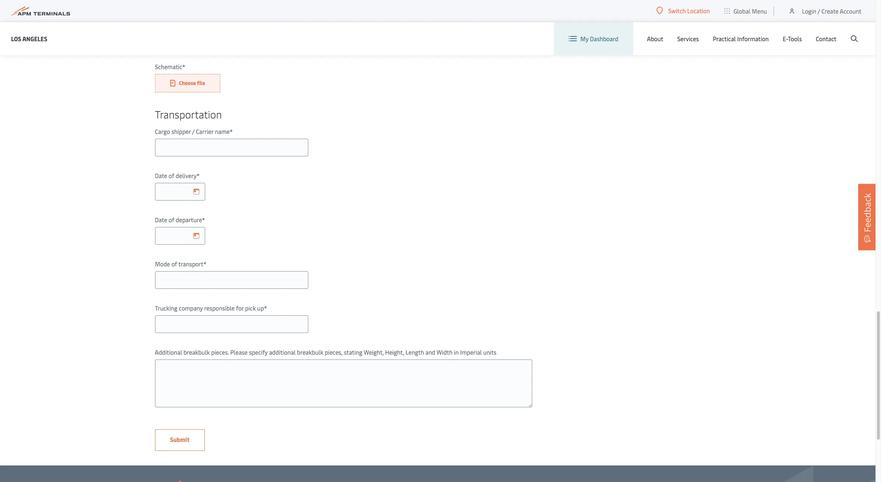 Task type: describe. For each thing, give the bounding box(es) containing it.
global
[[734, 7, 751, 15]]

shipper
[[171, 127, 191, 136]]

additional
[[269, 348, 296, 357]]

please
[[230, 348, 248, 357]]

cargo shipper / carrier name
[[155, 127, 230, 136]]

choose
[[179, 80, 196, 87]]

length
[[406, 348, 424, 357]]

stating
[[344, 348, 362, 357]]

trucking company responsible for pick up
[[155, 304, 264, 312]]

of for departure
[[169, 216, 174, 224]]

e-tools button
[[783, 22, 802, 55]]

Cargo shipper / Carrier name text field
[[155, 139, 308, 157]]

width (please provide in imperial units)
[[155, 18, 258, 27]]

imperial
[[220, 18, 241, 27]]

carrier
[[196, 127, 213, 136]]

pieces,
[[325, 348, 342, 357]]

tools
[[788, 35, 802, 43]]

Width (please provide in imperial units) text field
[[155, 30, 308, 48]]

name
[[215, 127, 230, 136]]

los angeles link
[[11, 34, 47, 43]]

my
[[580, 35, 589, 43]]

location
[[687, 7, 710, 15]]

create
[[822, 7, 839, 15]]

units
[[483, 348, 497, 357]]

cargo
[[155, 127, 170, 136]]

additional
[[155, 348, 182, 357]]

services
[[677, 35, 699, 43]]

for
[[236, 304, 244, 312]]

e-tools
[[783, 35, 802, 43]]

mode of transport
[[155, 260, 203, 268]]

practical
[[713, 35, 736, 43]]

feedback button
[[858, 184, 877, 250]]

2 breakbulk from the left
[[297, 348, 323, 357]]

weight,
[[364, 348, 384, 357]]

(please
[[172, 18, 191, 27]]

login / create account link
[[788, 0, 862, 22]]

information
[[737, 35, 769, 43]]

los angeles
[[11, 34, 47, 43]]

mode
[[155, 260, 170, 268]]

schematic
[[155, 63, 182, 71]]

date for date of departure
[[155, 216, 167, 224]]

global menu button
[[717, 0, 774, 22]]

of for delivery
[[169, 172, 174, 180]]

and
[[425, 348, 435, 357]]

my dashboard
[[580, 35, 618, 43]]

company
[[179, 304, 203, 312]]

angeles
[[22, 34, 47, 43]]

1 horizontal spatial width
[[437, 348, 453, 357]]

account
[[840, 7, 862, 15]]

up
[[257, 304, 264, 312]]

1 breakbulk from the left
[[184, 348, 210, 357]]



Task type: vqa. For each thing, say whether or not it's contained in the screenshot.
CONTAINER
no



Task type: locate. For each thing, give the bounding box(es) containing it.
in
[[214, 18, 218, 27], [454, 348, 459, 357]]

choose file
[[179, 80, 205, 87]]

0 horizontal spatial in
[[214, 18, 218, 27]]

contact
[[816, 35, 837, 43]]

/
[[818, 7, 820, 15], [192, 127, 195, 136]]

breakbulk left pieces.
[[184, 348, 210, 357]]

practical information
[[713, 35, 769, 43]]

los
[[11, 34, 21, 43]]

1 vertical spatial width
[[437, 348, 453, 357]]

in left imperial
[[454, 348, 459, 357]]

1 horizontal spatial /
[[818, 7, 820, 15]]

width left (please
[[155, 18, 171, 27]]

global menu
[[734, 7, 767, 15]]

height,
[[385, 348, 404, 357]]

width
[[155, 18, 171, 27], [437, 348, 453, 357]]

1 date from the top
[[155, 172, 167, 180]]

of
[[169, 172, 174, 180], [169, 216, 174, 224], [171, 260, 177, 268]]

about
[[647, 35, 663, 43]]

0 vertical spatial of
[[169, 172, 174, 180]]

date of delivery
[[155, 172, 197, 180]]

1 horizontal spatial in
[[454, 348, 459, 357]]

None submit
[[155, 430, 205, 451]]

0 vertical spatial date
[[155, 172, 167, 180]]

delivery
[[176, 172, 197, 180]]

breakbulk left pieces,
[[297, 348, 323, 357]]

1 horizontal spatial breakbulk
[[297, 348, 323, 357]]

of left delivery
[[169, 172, 174, 180]]

transport
[[178, 260, 203, 268]]

date
[[155, 172, 167, 180], [155, 216, 167, 224]]

services button
[[677, 22, 699, 55]]

breakbulk
[[184, 348, 210, 357], [297, 348, 323, 357]]

about button
[[647, 22, 663, 55]]

/ right login at the right top
[[818, 7, 820, 15]]

of for transport
[[171, 260, 177, 268]]

None text field
[[155, 183, 205, 201], [155, 227, 205, 245], [155, 183, 205, 201], [155, 227, 205, 245]]

Mode of transport text field
[[155, 271, 308, 289]]

2 vertical spatial of
[[171, 260, 177, 268]]

specify
[[249, 348, 268, 357]]

choose file button
[[155, 74, 220, 92]]

units)
[[243, 18, 258, 27]]

feedback
[[861, 193, 873, 232]]

0 vertical spatial in
[[214, 18, 218, 27]]

0 horizontal spatial width
[[155, 18, 171, 27]]

0 horizontal spatial /
[[192, 127, 195, 136]]

1 vertical spatial in
[[454, 348, 459, 357]]

practical information button
[[713, 22, 769, 55]]

switch location button
[[656, 7, 710, 15]]

switch location
[[668, 7, 710, 15]]

switch
[[668, 7, 686, 15]]

1 vertical spatial date
[[155, 216, 167, 224]]

0 horizontal spatial breakbulk
[[184, 348, 210, 357]]

transportation
[[155, 107, 222, 121]]

of right 'mode'
[[171, 260, 177, 268]]

pieces.
[[211, 348, 229, 357]]

1 vertical spatial of
[[169, 216, 174, 224]]

0 vertical spatial width
[[155, 18, 171, 27]]

date of departure
[[155, 216, 202, 224]]

date for date of delivery
[[155, 172, 167, 180]]

date left departure
[[155, 216, 167, 224]]

trucking
[[155, 304, 177, 312]]

login / create account
[[802, 7, 862, 15]]

my dashboard button
[[569, 22, 618, 55]]

menu
[[752, 7, 767, 15]]

provide
[[192, 18, 212, 27]]

2 date from the top
[[155, 216, 167, 224]]

departure
[[176, 216, 202, 224]]

file
[[197, 80, 205, 87]]

contact button
[[816, 22, 837, 55]]

date left delivery
[[155, 172, 167, 180]]

imperial
[[460, 348, 482, 357]]

login
[[802, 7, 816, 15]]

0 vertical spatial /
[[818, 7, 820, 15]]

apmt footer logo image
[[155, 481, 263, 483]]

e-
[[783, 35, 788, 43]]

Trucking company responsible for pick up text field
[[155, 316, 308, 333]]

of left departure
[[169, 216, 174, 224]]

responsible
[[204, 304, 235, 312]]

width right and
[[437, 348, 453, 357]]

Length (please provide in imperial units) text field
[[155, 0, 308, 3]]

pick
[[245, 304, 256, 312]]

Additional breakbulk pieces. Please specify additional breakbulk pieces, stating Weight, Height, Length and Width in Imperial units text field
[[155, 360, 532, 408]]

dashboard
[[590, 35, 618, 43]]

in right provide
[[214, 18, 218, 27]]

/ left carrier
[[192, 127, 195, 136]]

additional breakbulk pieces. please specify additional breakbulk pieces, stating weight, height, length and width in imperial units
[[155, 348, 497, 357]]

1 vertical spatial /
[[192, 127, 195, 136]]



